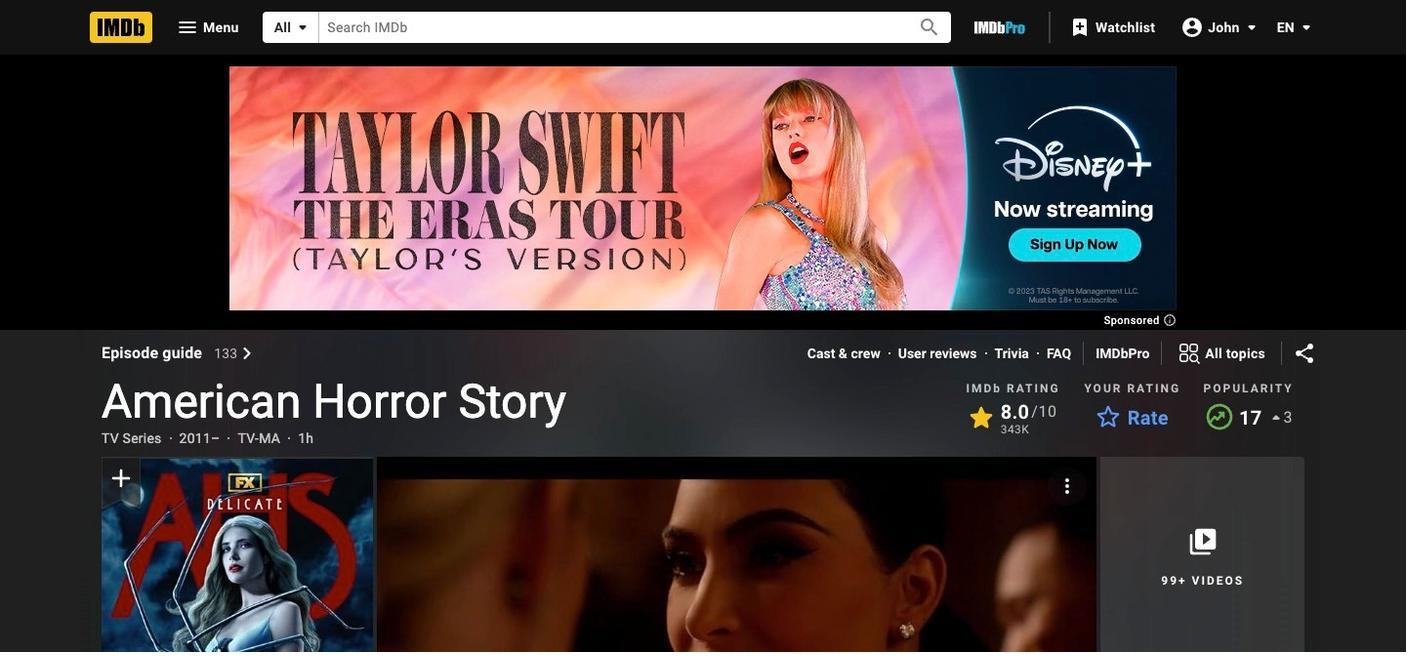 Task type: vqa. For each thing, say whether or not it's contained in the screenshot.
the 'janet planet' image
no



Task type: locate. For each thing, give the bounding box(es) containing it.
1 arrow drop down image from the left
[[291, 16, 315, 39]]

None field
[[320, 12, 897, 43]]

1 horizontal spatial arrow drop down image
[[1295, 16, 1319, 39]]

emma roberts in american horror story (2011) image
[[102, 459, 373, 653]]

submit search image
[[919, 16, 942, 39]]

share on social media image
[[1293, 342, 1317, 365]]

1 horizontal spatial group
[[377, 457, 1098, 653]]

0 horizontal spatial arrow drop down image
[[291, 16, 315, 39]]

arrow drop down image
[[291, 16, 315, 39], [1295, 16, 1319, 39]]

video autoplay preference image
[[1056, 475, 1080, 498]]

arrow drop up image
[[1265, 406, 1288, 430]]

watchlist image
[[1069, 16, 1092, 39]]

an anthology series centering on different characters and locations, showcasing different aspects of horror. image
[[377, 457, 1098, 653]]

account circle image
[[1181, 15, 1205, 39]]

watch official teaser - delicate part two element
[[377, 457, 1098, 653], [377, 457, 1098, 653]]

group
[[377, 457, 1098, 653], [102, 457, 373, 653]]

None search field
[[262, 12, 951, 43]]

menu image
[[176, 16, 199, 39]]



Task type: describe. For each thing, give the bounding box(es) containing it.
chevron right inline image
[[242, 348, 253, 360]]

categories image
[[1178, 342, 1202, 365]]

0 horizontal spatial group
[[102, 457, 373, 653]]

Search IMDb text field
[[320, 12, 897, 43]]

2 arrow drop down image from the left
[[1295, 16, 1319, 39]]

home image
[[90, 12, 152, 43]]

arrow drop down image
[[1240, 15, 1264, 39]]



